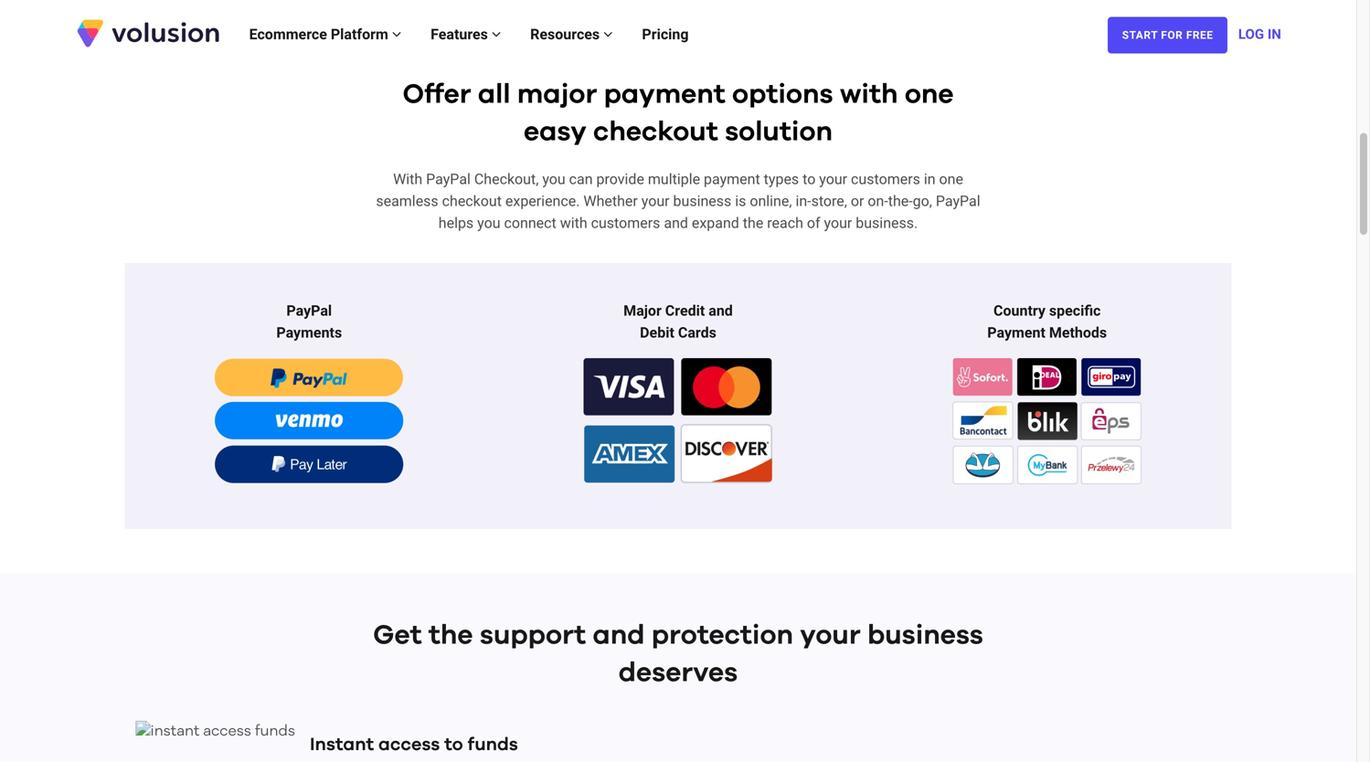 Task type: vqa. For each thing, say whether or not it's contained in the screenshot.


Task type: describe. For each thing, give the bounding box(es) containing it.
checkout,
[[475, 171, 539, 188]]

features link
[[416, 7, 516, 62]]

angle down image for ecommerce platform
[[392, 27, 402, 42]]

deserves
[[619, 660, 738, 687]]

instant access funds image
[[136, 722, 295, 744]]

helps
[[439, 214, 474, 232]]

protection
[[652, 622, 794, 650]]

log in
[[1239, 26, 1282, 42]]

the inside get the support and protection your business deserves
[[429, 622, 473, 650]]

types
[[764, 171, 799, 188]]

angle down image for features
[[492, 27, 501, 42]]

1 horizontal spatial customers
[[852, 171, 921, 188]]

log
[[1239, 26, 1265, 42]]

for
[[1162, 29, 1184, 42]]

funds
[[468, 736, 518, 755]]

free
[[1187, 29, 1214, 42]]

whether
[[584, 193, 638, 210]]

resources link
[[516, 7, 628, 62]]

instant
[[310, 736, 374, 755]]

start for free
[[1123, 29, 1214, 42]]

payments
[[277, 324, 342, 342]]

1 vertical spatial customers
[[591, 214, 661, 232]]

online,
[[750, 193, 792, 210]]

multiple
[[648, 171, 701, 188]]

in
[[1268, 26, 1282, 42]]

one inside with paypal checkout, you can provide multiple payment types to your customers in one seamless checkout experience. whether your business is online, in-store, or on-the-go, paypal helps you connect with customers and expand the reach of your business.
[[940, 171, 964, 188]]

go,
[[913, 193, 933, 210]]

country
[[994, 302, 1046, 320]]

with
[[393, 171, 423, 188]]

2 horizontal spatial paypal
[[936, 193, 981, 210]]

is
[[736, 193, 747, 210]]

payment inside with paypal checkout, you can provide multiple payment types to your customers in one seamless checkout experience. whether your business is online, in-store, or on-the-go, paypal helps you connect with customers and expand the reach of your business.
[[704, 171, 761, 188]]

volusion logo image
[[75, 18, 222, 49]]

and inside get the support and protection your business deserves
[[593, 622, 645, 650]]

country specific payment methods
[[988, 302, 1108, 342]]

business.
[[856, 214, 918, 232]]

access
[[379, 736, 440, 755]]

in
[[924, 171, 936, 188]]

solution
[[725, 118, 833, 146]]

one inside offer all major payment options with one easy checkout solution
[[905, 81, 954, 108]]

or
[[851, 193, 865, 210]]

ecommerce
[[249, 26, 327, 43]]

get the support and protection your business deserves
[[373, 622, 984, 687]]

paypal payments
[[277, 302, 342, 342]]

pricing link
[[628, 7, 704, 62]]

resources
[[531, 26, 604, 43]]

in-
[[796, 193, 812, 210]]

easy
[[524, 118, 587, 146]]

paypal inside paypal payments
[[287, 302, 332, 320]]

start
[[1123, 29, 1159, 42]]

0 vertical spatial you
[[543, 171, 566, 188]]

can
[[569, 171, 593, 188]]



Task type: locate. For each thing, give the bounding box(es) containing it.
to inside with paypal checkout, you can provide multiple payment types to your customers in one seamless checkout experience. whether your business is online, in-store, or on-the-go, paypal helps you connect with customers and expand the reach of your business.
[[803, 171, 816, 188]]

0 horizontal spatial to
[[445, 736, 463, 755]]

ecommerce platform
[[249, 26, 392, 43]]

checkout inside offer all major payment options with one easy checkout solution
[[594, 118, 719, 146]]

paypal right 'with'
[[426, 171, 471, 188]]

0 vertical spatial to
[[803, 171, 816, 188]]

one
[[905, 81, 954, 108], [940, 171, 964, 188]]

3 angle down image from the left
[[604, 27, 613, 42]]

debit
[[640, 324, 675, 342]]

1 horizontal spatial you
[[543, 171, 566, 188]]

features
[[431, 26, 492, 43]]

0 vertical spatial business
[[674, 193, 732, 210]]

2 vertical spatial paypal
[[287, 302, 332, 320]]

business inside with paypal checkout, you can provide multiple payment types to your customers in one seamless checkout experience. whether your business is online, in-store, or on-the-go, paypal helps you connect with customers and expand the reach of your business.
[[674, 193, 732, 210]]

angle down image left pricing
[[604, 27, 613, 42]]

checkout up helps
[[442, 193, 502, 210]]

0 vertical spatial checkout
[[594, 118, 719, 146]]

and up cards
[[709, 302, 733, 320]]

seamless
[[376, 193, 439, 210]]

0 horizontal spatial business
[[674, 193, 732, 210]]

log in link
[[1239, 7, 1282, 62]]

1 vertical spatial one
[[940, 171, 964, 188]]

cards
[[678, 324, 717, 342]]

and inside with paypal checkout, you can provide multiple payment types to your customers in one seamless checkout experience. whether your business is online, in-store, or on-the-go, paypal helps you connect with customers and expand the reach of your business.
[[664, 214, 689, 232]]

0 horizontal spatial angle down image
[[392, 27, 402, 42]]

1 vertical spatial business
[[868, 622, 984, 650]]

0 horizontal spatial the
[[429, 622, 473, 650]]

paypal right "go,"
[[936, 193, 981, 210]]

instant access to funds
[[310, 736, 518, 755]]

1 vertical spatial payment
[[704, 171, 761, 188]]

you up experience.
[[543, 171, 566, 188]]

credit
[[666, 302, 705, 320]]

0 vertical spatial the
[[743, 214, 764, 232]]

the right 'get'
[[429, 622, 473, 650]]

angle down image inside features link
[[492, 27, 501, 42]]

major credit and debit cards
[[624, 302, 733, 342]]

business inside get the support and protection your business deserves
[[868, 622, 984, 650]]

2 vertical spatial and
[[593, 622, 645, 650]]

with right options
[[840, 81, 899, 108]]

0 vertical spatial with
[[840, 81, 899, 108]]

offer all major payment options with one easy checkout solution
[[403, 81, 954, 146]]

payment up is
[[704, 171, 761, 188]]

0 horizontal spatial paypal
[[287, 302, 332, 320]]

with paypal checkout, you can provide multiple payment types to your customers in one seamless checkout experience. whether your business is online, in-store, or on-the-go, paypal helps you connect with customers and expand the reach of your business.
[[376, 171, 981, 232]]

checkout inside with paypal checkout, you can provide multiple payment types to your customers in one seamless checkout experience. whether your business is online, in-store, or on-the-go, paypal helps you connect with customers and expand the reach of your business.
[[442, 193, 502, 210]]

paypal up "payments"
[[287, 302, 332, 320]]

2 horizontal spatial and
[[709, 302, 733, 320]]

1 vertical spatial the
[[429, 622, 473, 650]]

payment down pricing link
[[604, 81, 726, 108]]

methods
[[1050, 324, 1108, 342]]

with inside offer all major payment options with one easy checkout solution
[[840, 81, 899, 108]]

your
[[820, 171, 848, 188], [642, 193, 670, 210], [824, 214, 853, 232], [801, 622, 861, 650]]

1 horizontal spatial angle down image
[[492, 27, 501, 42]]

with
[[840, 81, 899, 108], [560, 214, 588, 232]]

platform
[[331, 26, 389, 43]]

angle down image for resources
[[604, 27, 613, 42]]

customers
[[852, 171, 921, 188], [591, 214, 661, 232]]

0 vertical spatial customers
[[852, 171, 921, 188]]

1 horizontal spatial with
[[840, 81, 899, 108]]

to
[[803, 171, 816, 188], [445, 736, 463, 755]]

the
[[743, 214, 764, 232], [429, 622, 473, 650]]

options
[[733, 81, 834, 108]]

with down experience.
[[560, 214, 588, 232]]

and left expand
[[664, 214, 689, 232]]

1 horizontal spatial business
[[868, 622, 984, 650]]

support
[[480, 622, 586, 650]]

angle down image right platform
[[392, 27, 402, 42]]

0 horizontal spatial you
[[478, 214, 501, 232]]

payment
[[604, 81, 726, 108], [704, 171, 761, 188]]

major
[[517, 81, 598, 108]]

get
[[373, 622, 422, 650]]

to up in-
[[803, 171, 816, 188]]

0 vertical spatial payment
[[604, 81, 726, 108]]

you right helps
[[478, 214, 501, 232]]

checkout up multiple
[[594, 118, 719, 146]]

1 vertical spatial to
[[445, 736, 463, 755]]

0 vertical spatial paypal
[[426, 171, 471, 188]]

customers up on-
[[852, 171, 921, 188]]

0 horizontal spatial checkout
[[442, 193, 502, 210]]

specific
[[1050, 302, 1102, 320]]

1 horizontal spatial to
[[803, 171, 816, 188]]

1 angle down image from the left
[[392, 27, 402, 42]]

of
[[807, 214, 821, 232]]

0 horizontal spatial with
[[560, 214, 588, 232]]

0 horizontal spatial customers
[[591, 214, 661, 232]]

angle down image up all
[[492, 27, 501, 42]]

and inside major credit and debit cards
[[709, 302, 733, 320]]

0 horizontal spatial and
[[593, 622, 645, 650]]

on-
[[868, 193, 889, 210]]

payment inside offer all major payment options with one easy checkout solution
[[604, 81, 726, 108]]

your inside get the support and protection your business deserves
[[801, 622, 861, 650]]

1 vertical spatial paypal
[[936, 193, 981, 210]]

and up deserves
[[593, 622, 645, 650]]

1 vertical spatial you
[[478, 214, 501, 232]]

0 vertical spatial one
[[905, 81, 954, 108]]

the down is
[[743, 214, 764, 232]]

angle down image inside resources link
[[604, 27, 613, 42]]

1 vertical spatial with
[[560, 214, 588, 232]]

store,
[[812, 193, 848, 210]]

offer
[[403, 81, 472, 108]]

with inside with paypal checkout, you can provide multiple payment types to your customers in one seamless checkout experience. whether your business is online, in-store, or on-the-go, paypal helps you connect with customers and expand the reach of your business.
[[560, 214, 588, 232]]

angle down image
[[392, 27, 402, 42], [492, 27, 501, 42], [604, 27, 613, 42]]

connect
[[504, 214, 557, 232]]

1 vertical spatial checkout
[[442, 193, 502, 210]]

pricing
[[642, 26, 689, 43]]

experience.
[[506, 193, 580, 210]]

payment
[[988, 324, 1046, 342]]

1 horizontal spatial and
[[664, 214, 689, 232]]

one up in on the top
[[905, 81, 954, 108]]

to left the funds
[[445, 736, 463, 755]]

angle down image inside ecommerce platform link
[[392, 27, 402, 42]]

expand
[[692, 214, 740, 232]]

business
[[674, 193, 732, 210], [868, 622, 984, 650]]

paypal
[[426, 171, 471, 188], [936, 193, 981, 210], [287, 302, 332, 320]]

1 vertical spatial and
[[709, 302, 733, 320]]

reach
[[768, 214, 804, 232]]

customers down whether
[[591, 214, 661, 232]]

1 horizontal spatial paypal
[[426, 171, 471, 188]]

ecommerce platform link
[[235, 7, 416, 62]]

and
[[664, 214, 689, 232], [709, 302, 733, 320], [593, 622, 645, 650]]

1 horizontal spatial checkout
[[594, 118, 719, 146]]

0 vertical spatial and
[[664, 214, 689, 232]]

provide
[[597, 171, 645, 188]]

start for free link
[[1109, 17, 1228, 54]]

2 horizontal spatial angle down image
[[604, 27, 613, 42]]

the inside with paypal checkout, you can provide multiple payment types to your customers in one seamless checkout experience. whether your business is online, in-store, or on-the-go, paypal helps you connect with customers and expand the reach of your business.
[[743, 214, 764, 232]]

1 horizontal spatial the
[[743, 214, 764, 232]]

the-
[[889, 193, 913, 210]]

you
[[543, 171, 566, 188], [478, 214, 501, 232]]

checkout
[[594, 118, 719, 146], [442, 193, 502, 210]]

major
[[624, 302, 662, 320]]

one right in on the top
[[940, 171, 964, 188]]

all
[[478, 81, 511, 108]]

2 angle down image from the left
[[492, 27, 501, 42]]



